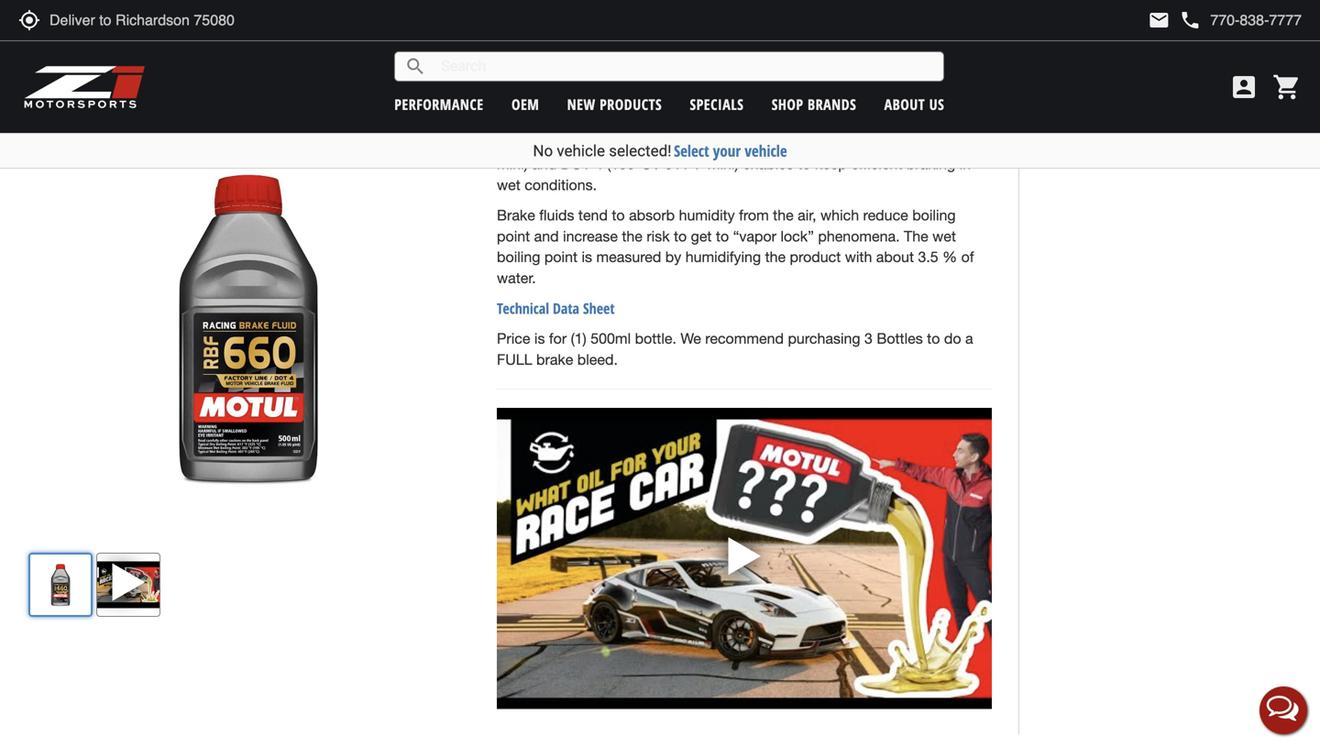 Task type: describe. For each thing, give the bounding box(es) containing it.
/ left 446°f
[[592, 62, 597, 79]]

to inside price is for (1) 500ml bottle. we recommend purchasing 3 bottles to do a full brake bleed.
[[928, 330, 941, 347]]

lock"
[[781, 228, 814, 245]]

enabling
[[679, 62, 735, 79]]

recommend
[[706, 330, 784, 347]]

from
[[739, 207, 769, 224]]

price is for (1) 500ml bottle. we recommend purchasing 3 bottles to do a full brake bleed.
[[497, 330, 974, 368]]

for (1)
[[549, 330, 587, 347]]

z1 motorsports logo image
[[23, 64, 146, 110]]

in inside the very high boiling point (328°c / 622°f) is superior to conventional dot 5.1 fluids (260°c / 500°f mini) and dot 4 (230°c / 446°f mini) enabling effective brake performance even in extreme conditions.
[[962, 62, 974, 79]]

a
[[1111, 97, 1118, 114]]

no vehicle selected! select your vehicle
[[533, 140, 788, 161]]

brake
[[497, 207, 536, 224]]

mail phone
[[1149, 9, 1202, 31]]

4 inside the very high boiling point (328°c / 622°f) is superior to conventional dot 5.1 fluids (260°c / 500°f mini) and dot 4 (230°c / 446°f mini) enabling effective brake performance even in extreme conditions.
[[531, 62, 539, 79]]

stability:
[[707, 18, 766, 38]]

/ left the 500°f
[[876, 41, 881, 58]]

tend
[[579, 207, 608, 224]]

(260°c
[[827, 41, 872, 58]]

conventional for mini)
[[642, 41, 726, 58]]

rainy:
[[627, 112, 667, 132]]

efficient
[[852, 156, 903, 173]]

price
[[497, 330, 531, 347]]

ask
[[1090, 97, 1108, 114]]

efficient
[[529, 112, 584, 132]]

purchasing
[[788, 330, 861, 347]]

measured
[[597, 249, 662, 266]]

get
[[691, 228, 712, 245]]

0 vertical spatial wet
[[763, 114, 786, 131]]

is inside the very high boiling point (328°c / 622°f) is superior to conventional dot 5.1 fluids (260°c / 500°f mini) and dot 4 (230°c / 446°f mini) enabling effective brake performance even in extreme conditions.
[[553, 41, 563, 58]]

fluid
[[838, 135, 866, 152]]

when
[[588, 112, 623, 132]]

%
[[943, 249, 958, 266]]

phone
[[1180, 9, 1202, 31]]

to down base
[[798, 156, 811, 173]]

bleed.
[[578, 351, 618, 368]]

very
[[497, 112, 525, 132]]

question
[[1121, 97, 1166, 114]]

point down increase
[[545, 249, 578, 266]]

increase
[[563, 228, 618, 245]]

specials link
[[690, 94, 744, 114]]

shopping_cart link
[[1269, 72, 1303, 102]]

446°f
[[601, 62, 640, 79]]

select your vehicle link
[[674, 140, 788, 161]]

with
[[846, 249, 873, 266]]

account_box link
[[1226, 72, 1264, 102]]

mail
[[1149, 9, 1171, 31]]

0 horizontal spatial performance
[[395, 94, 484, 114]]

a
[[966, 330, 974, 347]]

product
[[1226, 97, 1264, 114]]

new products link
[[568, 94, 662, 114]]

1 vertical spatial wet
[[497, 177, 521, 194]]

new
[[568, 94, 596, 114]]

to right the tend
[[612, 207, 625, 224]]

performance link
[[395, 94, 484, 114]]

phenomena.
[[819, 228, 900, 245]]

oem
[[512, 94, 540, 114]]

Search search field
[[427, 52, 944, 81]]

effective
[[739, 62, 794, 79]]

3
[[865, 330, 873, 347]]

mini) down non-
[[708, 156, 739, 173]]

brake fluids tend to absorb humidity from the air, which reduce boiling point and increase the risk to get to "vapor lock" phenomena. the wet boiling point is measured by humidifying the product with about 3.5 % of water.
[[497, 207, 975, 287]]

resistance
[[609, 18, 675, 38]]

which
[[821, 207, 860, 224]]

and inside the very high wet boiling point (204°c / 399°f) superior to conventional dot 5.1 non-silicone base fluid (180°c / 356°f mini) and dot 4 (155°c / 311°f mini) enables to keep efficient braking in wet conditions.
[[532, 156, 557, 173]]

/ up braking
[[918, 135, 923, 152]]

0 horizontal spatial about
[[885, 94, 926, 114]]

311°f
[[665, 156, 704, 173]]

5.1 for non-
[[693, 135, 714, 152]]

"vapor
[[733, 228, 777, 245]]

to inside the very high boiling point (328°c / 622°f) is superior to conventional dot 5.1 fluids (260°c / 500°f mini) and dot 4 (230°c / 446°f mini) enabling effective brake performance even in extreme conditions.
[[625, 41, 638, 58]]

oem link
[[512, 94, 540, 114]]

ask a question about this product link
[[1033, 89, 1295, 122]]

conventional for (155°c
[[572, 135, 655, 152]]

point down "brake"
[[497, 228, 530, 245]]

even
[[927, 62, 958, 79]]

full
[[497, 351, 533, 368]]

this
[[1203, 97, 1223, 114]]

dot up 311°f
[[660, 135, 689, 152]]

point inside the very high boiling point (328°c / 622°f) is superior to conventional dot 5.1 fluids (260°c / 500°f mini) and dot 4 (230°c / 446°f mini) enabling effective brake performance even in extreme conditions.
[[910, 20, 943, 37]]

absorb
[[629, 207, 675, 224]]

to right no
[[555, 135, 568, 152]]

shop
[[772, 94, 804, 114]]

phone link
[[1180, 9, 1303, 31]]

risk
[[647, 228, 670, 245]]

extreme thermal resistance and stability:
[[497, 18, 770, 38]]

the for fluids
[[770, 20, 795, 37]]

(155°c
[[607, 156, 652, 173]]

shop brands link
[[772, 94, 857, 114]]

ask a question about this product
[[1090, 97, 1264, 114]]

vehicle inside no vehicle selected! select your vehicle
[[557, 142, 605, 160]]

/ left us
[[924, 114, 929, 131]]

product
[[790, 249, 841, 266]]

in inside the very high wet boiling point (204°c / 399°f) superior to conventional dot 5.1 non-silicone base fluid (180°c / 356°f mini) and dot 4 (155°c / 311°f mini) enables to keep efficient braking in wet conditions.
[[960, 156, 972, 173]]

the very high wet boiling point (204°c / 399°f) superior to conventional dot 5.1 non-silicone base fluid (180°c / 356°f mini) and dot 4 (155°c / 311°f mini) enables to keep efficient braking in wet conditions.
[[497, 114, 975, 194]]

the inside brake fluids tend to absorb humidity from the air, which reduce boiling point and increase the risk to get to "vapor lock" phenomena. the wet boiling point is measured by humidifying the product with about 3.5 % of water.
[[904, 228, 929, 245]]

new products
[[568, 94, 662, 114]]

about inside ask a question about this product link
[[1169, 97, 1199, 114]]

dot right no
[[561, 156, 591, 173]]

356°f
[[927, 135, 966, 152]]

water.
[[497, 270, 536, 287]]

bottles
[[877, 330, 924, 347]]

extreme
[[497, 83, 550, 100]]

dot down stability:
[[730, 41, 760, 58]]

by
[[666, 249, 682, 266]]

keep
[[815, 156, 847, 173]]

braking
[[907, 156, 956, 173]]



Task type: vqa. For each thing, say whether or not it's contained in the screenshot.
Telephone Number "text box" on the left top of page
no



Task type: locate. For each thing, give the bounding box(es) containing it.
the left air,
[[773, 207, 794, 224]]

high inside the very high wet boiling point (204°c / 399°f) superior to conventional dot 5.1 non-silicone base fluid (180°c / 356°f mini) and dot 4 (155°c / 311°f mini) enables to keep efficient braking in wet conditions.
[[730, 114, 759, 131]]

the
[[770, 20, 795, 37], [670, 114, 695, 131], [904, 228, 929, 245]]

dot up extreme
[[497, 62, 527, 79]]

thermal
[[552, 18, 605, 38]]

0 vertical spatial in
[[962, 62, 974, 79]]

your
[[713, 140, 741, 161]]

1 vertical spatial in
[[960, 156, 972, 173]]

wet up "brake"
[[497, 177, 521, 194]]

conditions. inside the very high boiling point (328°c / 622°f) is superior to conventional dot 5.1 fluids (260°c / 500°f mini) and dot 4 (230°c / 446°f mini) enabling effective brake performance even in extreme conditions.
[[554, 83, 627, 100]]

1 horizontal spatial very
[[799, 20, 826, 37]]

high for (260°c
[[830, 20, 858, 37]]

about us link
[[885, 94, 945, 114]]

conditions.
[[554, 83, 627, 100], [525, 177, 597, 194]]

mail link
[[1149, 9, 1171, 31]]

conventional down the and
[[642, 41, 726, 58]]

boiling up the "3.5"
[[913, 207, 956, 224]]

is down increase
[[582, 249, 593, 266]]

conventional inside the very high wet boiling point (204°c / 399°f) superior to conventional dot 5.1 non-silicone base fluid (180°c / 356°f mini) and dot 4 (155°c / 311°f mini) enables to keep efficient braking in wet conditions.
[[572, 135, 655, 152]]

1 vertical spatial 4
[[595, 156, 603, 173]]

the
[[773, 207, 794, 224], [622, 228, 643, 245], [766, 249, 786, 266]]

technical data sheet link
[[497, 298, 615, 318]]

and down "brake"
[[534, 228, 559, 245]]

performance down the 500°f
[[839, 62, 923, 79]]

500ml
[[591, 330, 631, 347]]

conditions. up very efficient when rainy:
[[554, 83, 627, 100]]

wet inside brake fluids tend to absorb humidity from the air, which reduce boiling point and increase the risk to get to "vapor lock" phenomena. the wet boiling point is measured by humidifying the product with about 3.5 % of water.
[[933, 228, 957, 245]]

shopping_cart
[[1273, 72, 1303, 102]]

0 vertical spatial conditions.
[[554, 83, 627, 100]]

boiling inside the very high boiling point (328°c / 622°f) is superior to conventional dot 5.1 fluids (260°c / 500°f mini) and dot 4 (230°c / 446°f mini) enabling effective brake performance even in extreme conditions.
[[862, 20, 906, 37]]

superior for (230°c
[[568, 41, 621, 58]]

is right price
[[535, 330, 545, 347]]

the down "vapor
[[766, 249, 786, 266]]

shop brands
[[772, 94, 857, 114]]

very efficient when rainy:
[[497, 112, 670, 132]]

2 horizontal spatial is
[[582, 249, 593, 266]]

the up the "3.5"
[[904, 228, 929, 245]]

5.1 inside the very high wet boiling point (204°c / 399°f) superior to conventional dot 5.1 non-silicone base fluid (180°c / 356°f mini) and dot 4 (155°c / 311°f mini) enables to keep efficient braking in wet conditions.
[[693, 135, 714, 152]]

0 horizontal spatial 5.1
[[693, 135, 714, 152]]

base
[[802, 135, 834, 152]]

and down efficient
[[532, 156, 557, 173]]

0 horizontal spatial high
[[730, 114, 759, 131]]

boiling up the 500°f
[[862, 20, 906, 37]]

0 horizontal spatial 4
[[531, 62, 539, 79]]

0 horizontal spatial wet
[[497, 177, 521, 194]]

in down 356°f
[[960, 156, 972, 173]]

mini) up 'even'
[[928, 41, 959, 58]]

/ left 311°f
[[656, 156, 661, 173]]

boiling up base
[[790, 114, 834, 131]]

very for fluids
[[799, 20, 826, 37]]

search
[[405, 55, 427, 78]]

selected!
[[609, 142, 672, 160]]

sheet
[[583, 298, 615, 318]]

extreme
[[497, 18, 548, 38]]

humidifying
[[686, 249, 762, 266]]

to up humidifying
[[716, 228, 729, 245]]

0 vertical spatial high
[[830, 20, 858, 37]]

1 horizontal spatial is
[[553, 41, 563, 58]]

0 horizontal spatial very
[[699, 114, 726, 131]]

1 horizontal spatial high
[[830, 20, 858, 37]]

air,
[[798, 207, 817, 224]]

0 vertical spatial 4
[[531, 62, 539, 79]]

vehicle
[[745, 140, 788, 161], [557, 142, 605, 160]]

1 vertical spatial high
[[730, 114, 759, 131]]

brake down for (1)
[[537, 351, 574, 368]]

to left get
[[674, 228, 687, 245]]

is inside price is for (1) 500ml bottle. we recommend purchasing 3 bottles to do a full brake bleed.
[[535, 330, 545, 347]]

fluids left (260°c at the right top of the page
[[788, 41, 823, 58]]

the for non-
[[670, 114, 695, 131]]

/ left the 622°f)
[[497, 41, 502, 58]]

2 vertical spatial and
[[534, 228, 559, 245]]

0 horizontal spatial superior
[[497, 135, 551, 152]]

conditions. down no
[[525, 177, 597, 194]]

high up (260°c at the right top of the page
[[830, 20, 858, 37]]

1 vertical spatial and
[[532, 156, 557, 173]]

1 vertical spatial 5.1
[[693, 135, 714, 152]]

and inside brake fluids tend to absorb humidity from the air, which reduce boiling point and increase the risk to get to "vapor lock" phenomena. the wet boiling point is measured by humidifying the product with about 3.5 % of water.
[[534, 228, 559, 245]]

0 vertical spatial performance
[[839, 62, 923, 79]]

point inside the very high wet boiling point (204°c / 399°f) superior to conventional dot 5.1 non-silicone base fluid (180°c / 356°f mini) and dot 4 (155°c / 311°f mini) enables to keep efficient braking in wet conditions.
[[838, 114, 871, 131]]

is
[[553, 41, 563, 58], [582, 249, 593, 266], [535, 330, 545, 347]]

2 horizontal spatial the
[[904, 228, 929, 245]]

500°f
[[885, 41, 924, 58]]

(328°c
[[947, 20, 992, 37]]

dot
[[730, 41, 760, 58], [497, 62, 527, 79], [660, 135, 689, 152], [561, 156, 591, 173]]

high up non-
[[730, 114, 759, 131]]

1 vertical spatial very
[[699, 114, 726, 131]]

0 horizontal spatial is
[[535, 330, 545, 347]]

fluids inside brake fluids tend to absorb humidity from the air, which reduce boiling point and increase the risk to get to "vapor lock" phenomena. the wet boiling point is measured by humidifying the product with about 3.5 % of water.
[[540, 207, 575, 224]]

the up effective
[[770, 20, 795, 37]]

very
[[799, 20, 826, 37], [699, 114, 726, 131]]

to down extreme thermal resistance and stability:
[[625, 41, 638, 58]]

to left do
[[928, 330, 941, 347]]

0 vertical spatial fluids
[[788, 41, 823, 58]]

4 left (155°c at the top left of page
[[595, 156, 603, 173]]

1 horizontal spatial 4
[[595, 156, 603, 173]]

1 vertical spatial fluids
[[540, 207, 575, 224]]

5.1
[[764, 41, 784, 58], [693, 135, 714, 152]]

fluids left the tend
[[540, 207, 575, 224]]

point up fluid
[[838, 114, 871, 131]]

/
[[497, 41, 502, 58], [876, 41, 881, 58], [592, 62, 597, 79], [924, 114, 929, 131], [918, 135, 923, 152], [656, 156, 661, 173]]

about left us
[[885, 94, 926, 114]]

superior down thermal
[[568, 41, 621, 58]]

1 horizontal spatial about
[[1169, 97, 1199, 114]]

2 horizontal spatial wet
[[933, 228, 957, 245]]

fluids
[[788, 41, 823, 58], [540, 207, 575, 224]]

5.1 for fluids
[[764, 41, 784, 58]]

and inside the very high boiling point (328°c / 622°f) is superior to conventional dot 5.1 fluids (260°c / 500°f mini) and dot 4 (230°c / 446°f mini) enabling effective brake performance even in extreme conditions.
[[963, 41, 988, 58]]

technical data sheet
[[497, 298, 615, 318]]

no
[[533, 142, 553, 160]]

very up non-
[[699, 114, 726, 131]]

conventional inside the very high boiling point (328°c / 622°f) is superior to conventional dot 5.1 fluids (260°c / 500°f mini) and dot 4 (230°c / 446°f mini) enabling effective brake performance even in extreme conditions.
[[642, 41, 726, 58]]

of
[[962, 249, 975, 266]]

conditions. inside the very high wet boiling point (204°c / 399°f) superior to conventional dot 5.1 non-silicone base fluid (180°c / 356°f mini) and dot 4 (155°c / 311°f mini) enables to keep efficient braking in wet conditions.
[[525, 177, 597, 194]]

boiling up water.
[[497, 249, 541, 266]]

1 vertical spatial the
[[622, 228, 643, 245]]

0 vertical spatial the
[[773, 207, 794, 224]]

point
[[910, 20, 943, 37], [838, 114, 871, 131], [497, 228, 530, 245], [545, 249, 578, 266]]

0 vertical spatial superior
[[568, 41, 621, 58]]

very right stability:
[[799, 20, 826, 37]]

and
[[679, 18, 704, 38]]

2 vertical spatial the
[[904, 228, 929, 245]]

boiling inside the very high wet boiling point (204°c / 399°f) superior to conventional dot 5.1 non-silicone base fluid (180°c / 356°f mini) and dot 4 (155°c / 311°f mini) enables to keep efficient braking in wet conditions.
[[790, 114, 834, 131]]

1 vertical spatial is
[[582, 249, 593, 266]]

the up measured
[[622, 228, 643, 245]]

0 vertical spatial very
[[799, 20, 826, 37]]

1 vertical spatial conditions.
[[525, 177, 597, 194]]

4 down the 622°f)
[[531, 62, 539, 79]]

2 vertical spatial is
[[535, 330, 545, 347]]

1 horizontal spatial performance
[[839, 62, 923, 79]]

about
[[877, 249, 915, 266]]

1 horizontal spatial wet
[[763, 114, 786, 131]]

wet
[[763, 114, 786, 131], [497, 177, 521, 194], [933, 228, 957, 245]]

high for silicone
[[730, 114, 759, 131]]

is inside brake fluids tend to absorb humidity from the air, which reduce boiling point and increase the risk to get to "vapor lock" phenomena. the wet boiling point is measured by humidifying the product with about 3.5 % of water.
[[582, 249, 593, 266]]

0 vertical spatial conventional
[[642, 41, 726, 58]]

5.1 up 311°f
[[693, 135, 714, 152]]

us
[[930, 94, 945, 114]]

0 vertical spatial the
[[770, 20, 795, 37]]

superior
[[568, 41, 621, 58], [497, 135, 551, 152]]

we
[[681, 330, 702, 347]]

brands
[[808, 94, 857, 114]]

0 horizontal spatial brake
[[537, 351, 574, 368]]

is up (230°c
[[553, 41, 563, 58]]

4 inside the very high wet boiling point (204°c / 399°f) superior to conventional dot 5.1 non-silicone base fluid (180°c / 356°f mini) and dot 4 (155°c / 311°f mini) enables to keep efficient braking in wet conditions.
[[595, 156, 603, 173]]

fluids inside the very high boiling point (328°c / 622°f) is superior to conventional dot 5.1 fluids (260°c / 500°f mini) and dot 4 (230°c / 446°f mini) enabling effective brake performance even in extreme conditions.
[[788, 41, 823, 58]]

select
[[674, 140, 710, 161]]

performance down search
[[395, 94, 484, 114]]

technical
[[497, 298, 549, 318]]

1 vertical spatial brake
[[537, 351, 574, 368]]

1 vertical spatial superior
[[497, 135, 551, 152]]

5.1 inside the very high boiling point (328°c / 622°f) is superior to conventional dot 5.1 fluids (260°c / 500°f mini) and dot 4 (230°c / 446°f mini) enabling effective brake performance even in extreme conditions.
[[764, 41, 784, 58]]

about left this
[[1169, 97, 1199, 114]]

products
[[600, 94, 662, 114]]

1 horizontal spatial the
[[770, 20, 795, 37]]

0 horizontal spatial the
[[670, 114, 695, 131]]

and
[[963, 41, 988, 58], [532, 156, 557, 173], [534, 228, 559, 245]]

about us
[[885, 94, 945, 114]]

0 vertical spatial is
[[553, 41, 563, 58]]

enables
[[743, 156, 794, 173]]

3.5
[[919, 249, 939, 266]]

1 horizontal spatial fluids
[[788, 41, 823, 58]]

superior down very
[[497, 135, 551, 152]]

1 horizontal spatial superior
[[568, 41, 621, 58]]

about
[[885, 94, 926, 114], [1169, 97, 1199, 114]]

boiling
[[862, 20, 906, 37], [790, 114, 834, 131], [913, 207, 956, 224], [497, 249, 541, 266]]

very for non-
[[699, 114, 726, 131]]

performance
[[839, 62, 923, 79], [395, 94, 484, 114]]

brake
[[798, 62, 835, 79], [537, 351, 574, 368]]

account_box
[[1230, 72, 1259, 102]]

the inside the very high wet boiling point (204°c / 399°f) superior to conventional dot 5.1 non-silicone base fluid (180°c / 356°f mini) and dot 4 (155°c / 311°f mini) enables to keep efficient braking in wet conditions.
[[670, 114, 695, 131]]

humidity
[[679, 207, 735, 224]]

bottle.
[[635, 330, 677, 347]]

2 vertical spatial the
[[766, 249, 786, 266]]

0 horizontal spatial fluids
[[540, 207, 575, 224]]

brake inside price is for (1) 500ml bottle. we recommend purchasing 3 bottles to do a full brake bleed.
[[537, 351, 574, 368]]

0 vertical spatial 5.1
[[764, 41, 784, 58]]

0 vertical spatial and
[[963, 41, 988, 58]]

in right 'even'
[[962, 62, 974, 79]]

conventional down when
[[572, 135, 655, 152]]

the very high boiling point (328°c / 622°f) is superior to conventional dot 5.1 fluids (260°c / 500°f mini) and dot 4 (230°c / 446°f mini) enabling effective brake performance even in extreme conditions.
[[497, 20, 992, 100]]

performance inside the very high boiling point (328°c / 622°f) is superior to conventional dot 5.1 fluids (260°c / 500°f mini) and dot 4 (230°c / 446°f mini) enabling effective brake performance even in extreme conditions.
[[839, 62, 923, 79]]

0 vertical spatial brake
[[798, 62, 835, 79]]

point up the 500°f
[[910, 20, 943, 37]]

very inside the very high wet boiling point (204°c / 399°f) superior to conventional dot 5.1 non-silicone base fluid (180°c / 356°f mini) and dot 4 (155°c / 311°f mini) enables to keep efficient braking in wet conditions.
[[699, 114, 726, 131]]

mini) left no
[[497, 156, 528, 173]]

superior inside the very high wet boiling point (204°c / 399°f) superior to conventional dot 5.1 non-silicone base fluid (180°c / 356°f mini) and dot 4 (155°c / 311°f mini) enables to keep efficient braking in wet conditions.
[[497, 135, 551, 152]]

superior for and
[[497, 135, 551, 152]]

mini) right 446°f
[[644, 62, 675, 79]]

and down (328°c
[[963, 41, 988, 58]]

1 vertical spatial performance
[[395, 94, 484, 114]]

2 vertical spatial wet
[[933, 228, 957, 245]]

wet up '%'
[[933, 228, 957, 245]]

high inside the very high boiling point (328°c / 622°f) is superior to conventional dot 5.1 fluids (260°c / 500°f mini) and dot 4 (230°c / 446°f mini) enabling effective brake performance even in extreme conditions.
[[830, 20, 858, 37]]

wet up silicone
[[763, 114, 786, 131]]

to
[[625, 41, 638, 58], [555, 135, 568, 152], [798, 156, 811, 173], [612, 207, 625, 224], [674, 228, 687, 245], [716, 228, 729, 245], [928, 330, 941, 347]]

1 horizontal spatial 5.1
[[764, 41, 784, 58]]

do
[[945, 330, 962, 347]]

1 vertical spatial the
[[670, 114, 695, 131]]

superior inside the very high boiling point (328°c / 622°f) is superior to conventional dot 5.1 fluids (260°c / 500°f mini) and dot 4 (230°c / 446°f mini) enabling effective brake performance even in extreme conditions.
[[568, 41, 621, 58]]

brake inside the very high boiling point (328°c / 622°f) is superior to conventional dot 5.1 fluids (260°c / 500°f mini) and dot 4 (230°c / 446°f mini) enabling effective brake performance even in extreme conditions.
[[798, 62, 835, 79]]

1 horizontal spatial vehicle
[[745, 140, 788, 161]]

1 vertical spatial conventional
[[572, 135, 655, 152]]

very inside the very high boiling point (328°c / 622°f) is superior to conventional dot 5.1 fluids (260°c / 500°f mini) and dot 4 (230°c / 446°f mini) enabling effective brake performance even in extreme conditions.
[[799, 20, 826, 37]]

the up 'select'
[[670, 114, 695, 131]]

the inside the very high boiling point (328°c / 622°f) is superior to conventional dot 5.1 fluids (260°c / 500°f mini) and dot 4 (230°c / 446°f mini) enabling effective brake performance even in extreme conditions.
[[770, 20, 795, 37]]

0 horizontal spatial vehicle
[[557, 142, 605, 160]]

1 horizontal spatial brake
[[798, 62, 835, 79]]

high
[[830, 20, 858, 37], [730, 114, 759, 131]]

5.1 up effective
[[764, 41, 784, 58]]

399°f)
[[933, 114, 975, 131]]

brake up shop brands
[[798, 62, 835, 79]]



